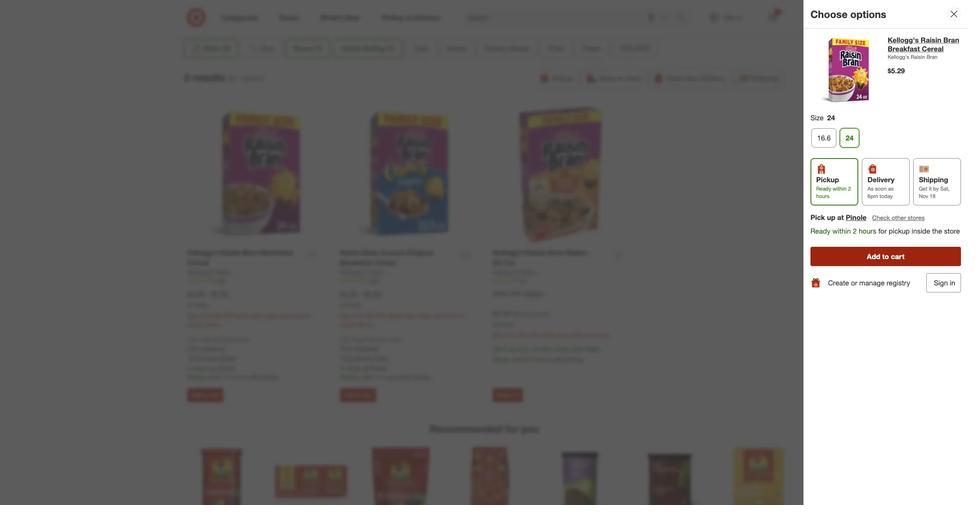 Task type: describe. For each thing, give the bounding box(es) containing it.
deals
[[293, 44, 312, 53]]

pickup button
[[536, 69, 579, 88]]

services inside the '$5.29 ( $0.24 /ounce ) at pinole buy 2 for $9 with same-day order services'
[[586, 331, 609, 338]]

0 horizontal spatial 24
[[828, 113, 836, 122]]

the
[[933, 227, 943, 235]]

1283 link
[[340, 277, 476, 284]]

today inside 'delivery as soon as 6pm today'
[[880, 193, 894, 199]]

kellogg's raisin bran maple - 22.1oz
[[493, 248, 592, 267]]

original
[[407, 248, 433, 257]]

filter (2)
[[203, 44, 230, 53]]

add for raisin bran crunch original breakfast cereal
[[344, 392, 354, 398]]

to for kellogg's raisin bran breakfast cereal
[[203, 392, 208, 398]]

add to cart button for raisin bran crunch original breakfast cereal
[[340, 388, 376, 402]]

ready within 2 hours for pickup inside the store
[[811, 227, 961, 235]]

rating
[[363, 44, 385, 53]]

shipping button
[[735, 69, 785, 88]]

exclusions apply. link for cereal
[[190, 354, 237, 361]]

with inside the '$5.29 ( $0.24 /ounce ) at pinole buy 2 for $9 with same-day order services'
[[528, 331, 539, 338]]

shop
[[599, 74, 616, 83]]

manage
[[860, 278, 886, 287]]

kellogg's inside the kellogg's raisin bran maple - 22.1oz
[[493, 248, 524, 257]]

1345 link
[[187, 277, 323, 284]]

only for kellogg's raisin bran breakfast cereal
[[187, 336, 198, 343]]

shipping get it by sat, nov 18
[[920, 175, 950, 199]]

day inside the '$5.29 ( $0.24 /ounce ) at pinole buy 2 for $9 with same-day order services'
[[558, 331, 568, 338]]

24 link
[[841, 128, 860, 148]]

soon inside 'delivery as soon as 6pm today'
[[876, 185, 888, 192]]

pickup inside choose options dialog
[[890, 227, 911, 235]]

same day delivery button
[[650, 69, 732, 88]]

type
[[414, 44, 429, 53]]

recommended
[[430, 423, 503, 435]]

0 horizontal spatial as
[[510, 345, 516, 353]]

2 (1) from the left
[[387, 44, 395, 53]]

snap ebt eligible
[[493, 290, 544, 297]]

nov
[[920, 193, 929, 199]]

brand button
[[440, 39, 474, 58]]

1345
[[215, 277, 226, 284]]

pickup for pickup ready within 2 hours
[[817, 175, 840, 184]]

buy for breakfast
[[340, 312, 351, 319]]

pick up at pinole
[[811, 213, 867, 222]]

size
[[811, 113, 824, 122]]

- inside the kellogg's raisin bran maple - 22.1oz
[[589, 248, 592, 257]]

guest rating (1)
[[341, 44, 395, 53]]

cereal for kellogg's raisin bran breakfast cereal kellogg's raisin bran
[[923, 44, 945, 53]]

add to cart for kellogg's raisin bran breakfast cereal
[[191, 392, 220, 398]]

choose
[[811, 8, 848, 20]]

18
[[931, 193, 936, 199]]

kellogg's raisin bran breakfast cereal
[[187, 248, 293, 267]]

search
[[675, 14, 696, 23]]

same day delivery
[[666, 74, 726, 83]]

sponsored
[[722, 21, 748, 28]]

order for raisin bran crunch original breakfast cereal
[[417, 312, 432, 319]]

type button
[[406, 39, 436, 58]]

on for raisin bran crunch original breakfast cereal
[[458, 312, 465, 319]]

size 24
[[811, 113, 836, 122]]

kellogg's raisin bran link for kellogg's raisin bran breakfast cereal
[[187, 268, 246, 277]]

to for raisin bran crunch original breakfast cereal
[[356, 392, 361, 398]]

flavor button
[[575, 39, 609, 58]]

day for kellogg's raisin bran breakfast cereal
[[253, 312, 263, 319]]

fpo/apo button
[[612, 39, 658, 58]]

services for raisin bran crunch original breakfast cereal
[[433, 312, 456, 319]]

brand
[[447, 44, 466, 53]]

bran inside kellogg's raisin bran breakfast cereal
[[243, 248, 259, 257]]

filter (2) button
[[184, 39, 237, 58]]

1 horizontal spatial as
[[533, 345, 540, 353]]

stock for cereal
[[194, 364, 209, 372]]

breakfast for kellogg's raisin bran breakfast cereal
[[261, 248, 293, 257]]

ebt
[[511, 290, 523, 297]]

shop in store
[[599, 74, 641, 83]]

in for sign
[[951, 278, 956, 287]]

get inside get it as soon as 6pm today with shipt ready within 2 hours with pickup
[[493, 345, 503, 353]]

2 horizontal spatial add to cart button
[[811, 247, 962, 266]]

add to cart inside choose options dialog
[[868, 252, 905, 261]]

$5.29 ( $0.24 /ounce ) at pinole buy 2 for $9 with same-day order services
[[493, 309, 609, 338]]

within inside get it as soon as 6pm today with shipt ready within 2 hours with pickup
[[512, 356, 528, 363]]

deliver
[[497, 392, 514, 398]]

deliver it button
[[493, 388, 523, 402]]

shop in store button
[[583, 69, 647, 88]]

to inside choose options dialog
[[883, 252, 890, 261]]

6pm inside get it as soon as 6pm today with shipt ready within 2 hours with pickup
[[541, 345, 554, 353]]

- for kellogg's raisin bran breakfast cereal
[[206, 290, 209, 299]]

add to cart button for kellogg's raisin bran breakfast cereal
[[187, 388, 224, 402]]

crunch
[[381, 248, 405, 257]]

for inside the '$5.29 ( $0.24 /ounce ) at pinole buy 2 for $9 with same-day order services'
[[511, 331, 518, 338]]

22.1oz
[[493, 258, 515, 267]]

store inside button
[[625, 74, 641, 83]]

$9 inside the '$5.29 ( $0.24 /ounce ) at pinole buy 2 for $9 with same-day order services'
[[520, 331, 526, 338]]

choose options
[[811, 8, 887, 20]]

at inside the '$5.29 ( $0.24 /ounce ) at pinole buy 2 for $9 with same-day order services'
[[493, 321, 498, 328]]

sign in
[[935, 278, 956, 287]]

price button
[[541, 39, 572, 58]]

today inside get it as soon as 6pm today with shipt ready within 2 hours with pickup
[[555, 345, 571, 353]]

select for cereal
[[187, 320, 204, 328]]

1
[[777, 9, 780, 14]]

only ships with $35 orders free shipping * * exclusions apply. in stock at  pinole ready within 2 hours with pickup for cereal
[[187, 336, 278, 381]]

kellogg's raisin bran breakfast cereal kellogg's raisin bran
[[889, 36, 960, 60]]

pick
[[811, 213, 826, 222]]

snap
[[493, 290, 509, 297]]

other
[[893, 214, 907, 221]]

guest
[[341, 44, 361, 53]]

check
[[873, 214, 891, 221]]

filter
[[203, 44, 220, 53]]

in for kellogg's raisin bran breakfast cereal
[[187, 364, 192, 372]]

dietary needs
[[485, 44, 530, 53]]

raisin inside the raisin bran crunch original breakfast cereal
[[340, 248, 361, 257]]

$4.29 for raisin bran crunch original breakfast cereal
[[340, 290, 357, 299]]

1283
[[367, 277, 379, 284]]

sign
[[935, 278, 949, 287]]

exclusions for breakfast
[[342, 354, 372, 361]]

$35 for cereal
[[225, 336, 233, 343]]

kellogg's raisin bran link for kellogg's raisin bran maple - 22.1oz
[[493, 268, 551, 277]]

sort button
[[241, 39, 282, 58]]

1 horizontal spatial 24
[[847, 133, 854, 142]]

deliver it
[[497, 392, 519, 398]]

59 link
[[493, 277, 629, 284]]

pinole button
[[847, 213, 867, 223]]

for inside 3 results for "raisins"
[[229, 74, 237, 82]]

search button
[[675, 8, 696, 29]]

exclusions for cereal
[[190, 354, 219, 361]]

16.6
[[818, 133, 832, 142]]

same- for breakfast
[[388, 312, 405, 319]]

deals (1)
[[293, 44, 322, 53]]

select for breakfast
[[340, 320, 357, 328]]

$5.29 down 1283
[[364, 290, 381, 299]]

as inside 'delivery as soon as 6pm today'
[[889, 185, 895, 192]]

check other stores
[[873, 214, 926, 221]]

apply. for breakfast
[[373, 354, 390, 361]]

cart for raisin bran crunch original breakfast cereal
[[362, 392, 372, 398]]

$5.29 down 1345
[[211, 290, 228, 299]]

it for deliver it
[[516, 392, 519, 398]]

What can we help you find? suggestions appear below search field
[[462, 8, 681, 27]]

results
[[192, 71, 225, 83]]

kellogg's raisin bran maple - 22.1oz link
[[493, 248, 608, 268]]

$4.29 - $5.29 at pinole buy 2 for $9 with same-day order services on select items for bran
[[187, 290, 312, 328]]

(2)
[[222, 44, 230, 53]]

stores
[[909, 214, 926, 221]]

)
[[548, 310, 549, 318]]

only ships with $35 orders free shipping * * exclusions apply. in stock at  pinole ready within 2 hours with pickup for breakfast
[[340, 336, 431, 381]]

as
[[868, 185, 874, 192]]

it inside shipping get it by sat, nov 18
[[930, 185, 933, 192]]

1 vertical spatial kellogg's raisin bran breakfast cereal link
[[187, 248, 302, 268]]

buy inside the '$5.29 ( $0.24 /ounce ) at pinole buy 2 for $9 with same-day order services'
[[493, 331, 504, 338]]

options
[[851, 8, 887, 20]]

orders for cereal
[[235, 336, 250, 343]]

3 results for "raisins"
[[184, 71, 264, 83]]

items for cereal
[[206, 320, 221, 328]]

stock for breakfast
[[347, 364, 362, 372]]

cart for kellogg's raisin bran breakfast cereal
[[209, 392, 220, 398]]



Task type: vqa. For each thing, say whether or not it's contained in the screenshot.


Task type: locate. For each thing, give the bounding box(es) containing it.
0 vertical spatial shipping
[[751, 74, 779, 83]]

california raisins - 20oz - good & gather™ image
[[544, 446, 616, 505], [544, 446, 616, 505]]

2 horizontal spatial buy
[[493, 331, 504, 338]]

as down the (
[[510, 345, 516, 353]]

same- for cereal
[[235, 312, 253, 319]]

services for kellogg's raisin bran breakfast cereal
[[281, 312, 304, 319]]

bran inside the kellogg's raisin bran maple - 22.1oz
[[549, 248, 565, 257]]

breakfast inside kellogg's raisin bran breakfast cereal
[[261, 248, 293, 257]]

6pm down the '$5.29 ( $0.24 /ounce ) at pinole buy 2 for $9 with same-day order services'
[[541, 345, 554, 353]]

same
[[666, 74, 685, 83]]

2 $4.29 - $5.29 at pinole buy 2 for $9 with same-day order services on select items from the left
[[340, 290, 465, 328]]

pickup for pickup
[[552, 74, 574, 83]]

group
[[810, 113, 962, 151]]

shipping for breakfast
[[354, 345, 378, 352]]

1 vertical spatial today
[[555, 345, 571, 353]]

1 free from the left
[[187, 345, 200, 352]]

$9 down $0.24
[[520, 331, 526, 338]]

same- inside the '$5.29 ( $0.24 /ounce ) at pinole buy 2 for $9 with same-day order services'
[[541, 331, 558, 338]]

0 horizontal spatial only
[[187, 336, 198, 343]]

2 horizontal spatial kellogg's raisin bran link
[[493, 268, 551, 277]]

1 horizontal spatial exclusions apply. link
[[342, 354, 390, 361]]

2 horizontal spatial add to cart
[[868, 252, 905, 261]]

0 horizontal spatial $9
[[214, 312, 220, 319]]

kellogg's raisin bran link for raisin bran crunch original breakfast cereal
[[340, 268, 398, 277]]

$5.29 left the (
[[493, 309, 510, 318]]

sun-maid california sun-dried raisins - .05oz / 12ct image
[[455, 446, 527, 505], [455, 446, 527, 505]]

exclusions apply. link for breakfast
[[342, 354, 390, 361]]

orders for breakfast
[[388, 336, 403, 343]]

1 on from the left
[[305, 312, 312, 319]]

0 horizontal spatial in
[[187, 364, 192, 372]]

$35
[[225, 336, 233, 343], [378, 336, 386, 343]]

ships for cereal
[[200, 336, 212, 343]]

2 inside pickup ready within 2 hours
[[849, 185, 852, 192]]

0 horizontal spatial orders
[[235, 336, 250, 343]]

cereal inside kellogg's raisin bran breakfast cereal
[[187, 258, 209, 267]]

on for kellogg's raisin bran breakfast cereal
[[305, 312, 312, 319]]

$9 for breakfast
[[367, 312, 373, 319]]

0 horizontal spatial exclusions
[[190, 354, 219, 361]]

breakfast for kellogg's raisin bran breakfast cereal kellogg's raisin bran
[[889, 44, 921, 53]]

delivery as soon as 6pm today
[[868, 175, 895, 199]]

0 horizontal spatial today
[[555, 345, 571, 353]]

2 horizontal spatial -
[[589, 248, 592, 257]]

shipping
[[751, 74, 779, 83], [920, 175, 949, 184]]

at
[[838, 213, 845, 222], [187, 302, 192, 308], [340, 302, 345, 308], [493, 321, 498, 328], [211, 364, 216, 372], [364, 364, 369, 372]]

1 horizontal spatial breakfast
[[340, 258, 372, 267]]

$4.29 for kellogg's raisin bran breakfast cereal
[[187, 290, 204, 299]]

inside
[[913, 227, 931, 235]]

0 horizontal spatial add to cart
[[191, 392, 220, 398]]

1 kellogg's raisin bran from the left
[[187, 268, 246, 276]]

as
[[889, 185, 895, 192], [510, 345, 516, 353], [533, 345, 540, 353]]

$5.29 down kellogg's raisin bran breakfast cereal kellogg's raisin bran
[[889, 66, 906, 75]]

kellogg's raisin bran up 59
[[493, 268, 551, 276]]

day up get it as soon as 6pm today with shipt ready within 2 hours with pickup at the bottom of page
[[558, 331, 568, 338]]

delivery right day in the right of the page
[[701, 74, 726, 83]]

pickup ready within 2 hours
[[817, 175, 852, 199]]

6pm inside 'delivery as soon as 6pm today'
[[868, 193, 879, 199]]

1 horizontal spatial $4.29 - $5.29 at pinole buy 2 for $9 with same-day order services on select items
[[340, 290, 465, 328]]

2 horizontal spatial $9
[[520, 331, 526, 338]]

kellogg's raisin bran for kellogg's raisin bran breakfast cereal
[[187, 268, 246, 276]]

kellogg's
[[889, 36, 920, 44], [889, 54, 910, 60], [187, 248, 218, 257], [493, 248, 524, 257], [187, 268, 212, 276], [340, 268, 365, 276], [493, 268, 518, 276]]

0 horizontal spatial pickup
[[552, 74, 574, 83]]

3
[[184, 71, 190, 83]]

1 vertical spatial breakfast
[[261, 248, 293, 257]]

kellogg's raisin bran breakfast cereal link inside choose options dialog
[[889, 36, 962, 53]]

1 $4.29 - $5.29 at pinole buy 2 for $9 with same-day order services on select items from the left
[[187, 290, 312, 328]]

soon inside get it as soon as 6pm today with shipt ready within 2 hours with pickup
[[518, 345, 531, 353]]

breakfast inside the raisin bran crunch original breakfast cereal
[[340, 258, 372, 267]]

2 shipping from the left
[[354, 345, 378, 352]]

with
[[222, 312, 233, 319], [375, 312, 386, 319], [528, 331, 539, 338], [214, 336, 223, 343], [366, 336, 376, 343], [572, 345, 584, 353], [552, 356, 564, 363], [247, 373, 258, 381], [400, 373, 411, 381]]

buy
[[187, 312, 198, 319], [340, 312, 351, 319], [493, 331, 504, 338]]

1 ships from the left
[[200, 336, 212, 343]]

0 horizontal spatial cereal
[[187, 258, 209, 267]]

bran inside the raisin bran crunch original breakfast cereal
[[363, 248, 379, 257]]

0 horizontal spatial soon
[[518, 345, 531, 353]]

(1)
[[314, 44, 322, 53], [387, 44, 395, 53]]

store right the
[[945, 227, 961, 235]]

1 vertical spatial shipping
[[920, 175, 949, 184]]

raisin inside the kellogg's raisin bran maple - 22.1oz
[[526, 248, 547, 257]]

on
[[305, 312, 312, 319], [458, 312, 465, 319]]

2 on from the left
[[458, 312, 465, 319]]

in inside shop in store button
[[618, 74, 623, 83]]

maple
[[567, 248, 587, 257]]

0 horizontal spatial get
[[493, 345, 503, 353]]

kellogg's raisin bran maple - 22.1oz image
[[493, 107, 629, 243], [493, 107, 629, 243]]

1 exclusions from the left
[[190, 354, 219, 361]]

$9 for cereal
[[214, 312, 220, 319]]

1 $4.29 from the left
[[187, 290, 204, 299]]

2 kellogg's raisin bran link from the left
[[340, 268, 398, 277]]

cart inside choose options dialog
[[892, 252, 905, 261]]

items for breakfast
[[358, 320, 373, 328]]

2 horizontal spatial to
[[883, 252, 890, 261]]

1 horizontal spatial get
[[920, 185, 928, 192]]

raisin bran crunch original breakfast cereal
[[340, 248, 433, 267]]

group containing size
[[810, 113, 962, 151]]

kellogg's raisin bran breakfast cereal image
[[811, 36, 882, 106], [187, 107, 323, 243], [187, 107, 323, 243]]

pickup inside 'button'
[[552, 74, 574, 83]]

pickup down price button
[[552, 74, 574, 83]]

organic thompson raisins - 12oz - good & gather™ image
[[634, 446, 706, 505], [634, 446, 706, 505]]

$4.29 - $5.29 at pinole buy 2 for $9 with same-day order services on select items
[[187, 290, 312, 328], [340, 290, 465, 328]]

1 (1) from the left
[[314, 44, 322, 53]]

delivery inside choose options dialog
[[868, 175, 895, 184]]

fpo/apo
[[620, 44, 651, 53]]

sat,
[[941, 185, 950, 192]]

1 horizontal spatial kellogg's raisin bran link
[[340, 268, 398, 277]]

2 in from the left
[[340, 364, 345, 372]]

0 horizontal spatial add to cart button
[[187, 388, 224, 402]]

$9 down 1345
[[214, 312, 220, 319]]

in inside 'sign in' 'button'
[[951, 278, 956, 287]]

kellogg's raisin bran link up 1345
[[187, 268, 246, 277]]

0 vertical spatial delivery
[[701, 74, 726, 83]]

1 horizontal spatial day
[[405, 312, 415, 319]]

$5.29 inside choose options dialog
[[889, 66, 906, 75]]

apply. for cereal
[[221, 354, 237, 361]]

(1) right rating at the top left of the page
[[387, 44, 395, 53]]

2 $4.29 from the left
[[340, 290, 357, 299]]

2 horizontal spatial it
[[930, 185, 933, 192]]

0 horizontal spatial kellogg's raisin bran breakfast cereal link
[[187, 248, 302, 268]]

flavor
[[583, 44, 601, 53]]

pickup inside pickup ready within 2 hours
[[817, 175, 840, 184]]

day for raisin bran crunch original breakfast cereal
[[405, 312, 415, 319]]

2 vertical spatial breakfast
[[340, 258, 372, 267]]

2 exclusions apply. link from the left
[[342, 354, 390, 361]]

buy for cereal
[[187, 312, 198, 319]]

ships for breakfast
[[352, 336, 365, 343]]

2 horizontal spatial breakfast
[[889, 44, 921, 53]]

sun-maid natural california raisins resealable bag -10oz image
[[365, 446, 437, 505], [365, 446, 437, 505]]

1 vertical spatial get
[[493, 345, 503, 353]]

it for get it as soon as 6pm today with shipt ready within 2 hours with pickup
[[505, 345, 508, 353]]

kellogg's raisin bran link up 59
[[493, 268, 551, 277]]

1 only ships with $35 orders free shipping * * exclusions apply. in stock at  pinole ready within 2 hours with pickup from the left
[[187, 336, 278, 381]]

hours inside pickup ready within 2 hours
[[817, 193, 830, 199]]

kellogg's raisin bran link up 1283
[[340, 268, 398, 277]]

apply.
[[221, 354, 237, 361], [373, 354, 390, 361]]

kellogg's raisin bran for kellogg's raisin bran maple - 22.1oz
[[493, 268, 551, 276]]

0 horizontal spatial cart
[[209, 392, 220, 398]]

pinole inside choose options dialog
[[847, 213, 867, 222]]

0 horizontal spatial kellogg's raisin bran
[[187, 268, 246, 276]]

delivery inside button
[[701, 74, 726, 83]]

create or manage registry
[[829, 278, 911, 287]]

0 horizontal spatial $4.29
[[187, 290, 204, 299]]

only for raisin bran crunch original breakfast cereal
[[340, 336, 351, 343]]

1 horizontal spatial cart
[[362, 392, 372, 398]]

$35 for breakfast
[[378, 336, 386, 343]]

1 horizontal spatial only
[[340, 336, 351, 343]]

within inside pickup ready within 2 hours
[[833, 185, 847, 192]]

store inside choose options dialog
[[945, 227, 961, 235]]

1 kellogg's raisin bran link from the left
[[187, 268, 246, 277]]

ready inside pickup ready within 2 hours
[[817, 185, 832, 192]]

delivery up as on the top of the page
[[868, 175, 895, 184]]

(
[[512, 310, 514, 318]]

$5.29
[[889, 66, 906, 75], [211, 290, 228, 299], [364, 290, 381, 299], [493, 309, 510, 318]]

same-
[[235, 312, 253, 319], [388, 312, 405, 319], [541, 331, 558, 338]]

$5.29 inside the '$5.29 ( $0.24 /ounce ) at pinole buy 2 for $9 with same-day order services'
[[493, 309, 510, 318]]

24
[[828, 113, 836, 122], [847, 133, 854, 142]]

2 select from the left
[[340, 320, 357, 328]]

needs
[[509, 44, 530, 53]]

today down the '$5.29 ( $0.24 /ounce ) at pinole buy 2 for $9 with same-day order services'
[[555, 345, 571, 353]]

sun-maid california sun-dried raisins - 1oz / 6ct image
[[275, 446, 347, 505], [275, 446, 347, 505]]

0 horizontal spatial $35
[[225, 336, 233, 343]]

1 vertical spatial it
[[505, 345, 508, 353]]

0 horizontal spatial on
[[305, 312, 312, 319]]

order down 1345 link on the bottom left of page
[[264, 312, 279, 319]]

as right as on the top of the page
[[889, 185, 895, 192]]

or
[[852, 278, 858, 287]]

order inside the '$5.29 ( $0.24 /ounce ) at pinole buy 2 for $9 with same-day order services'
[[570, 331, 585, 338]]

kellogg's inside kellogg's raisin bran breakfast cereal
[[187, 248, 218, 257]]

day down 1283 'link'
[[405, 312, 415, 319]]

dietary
[[485, 44, 507, 53]]

0 vertical spatial pickup
[[552, 74, 574, 83]]

in right sign
[[951, 278, 956, 287]]

0 horizontal spatial kellogg's raisin bran link
[[187, 268, 246, 277]]

cereal inside kellogg's raisin bran breakfast cereal kellogg's raisin bran
[[923, 44, 945, 53]]

1 $35 from the left
[[225, 336, 233, 343]]

0 vertical spatial 6pm
[[868, 193, 879, 199]]

store right shop
[[625, 74, 641, 83]]

orders
[[235, 336, 250, 343], [388, 336, 403, 343]]

soon down $0.24
[[518, 345, 531, 353]]

ready
[[817, 185, 832, 192], [811, 227, 831, 235], [493, 356, 511, 363], [187, 373, 205, 381], [340, 373, 358, 381]]

add inside choose options dialog
[[868, 252, 881, 261]]

bran
[[944, 36, 960, 44], [927, 54, 938, 60], [243, 248, 259, 257], [363, 248, 379, 257], [549, 248, 565, 257], [233, 268, 246, 276], [385, 268, 398, 276], [538, 268, 551, 276]]

0 horizontal spatial exclusions apply. link
[[190, 354, 237, 361]]

group inside choose options dialog
[[810, 113, 962, 151]]

2 horizontal spatial same-
[[541, 331, 558, 338]]

same- down 1283 'link'
[[388, 312, 405, 319]]

choose options dialog
[[804, 0, 969, 505]]

kellogg's raisin bran up 1283
[[340, 268, 398, 276]]

1 items from the left
[[206, 320, 221, 328]]

3 kellogg's raisin bran link from the left
[[493, 268, 551, 277]]

you
[[522, 423, 539, 435]]

0 vertical spatial in
[[618, 74, 623, 83]]

1 horizontal spatial $35
[[378, 336, 386, 343]]

to
[[883, 252, 890, 261], [203, 392, 208, 398], [356, 392, 361, 398]]

1 horizontal spatial add
[[344, 392, 354, 398]]

get inside shipping get it by sat, nov 18
[[920, 185, 928, 192]]

1 in from the left
[[187, 364, 192, 372]]

hours inside get it as soon as 6pm today with shipt ready within 2 hours with pickup
[[535, 356, 551, 363]]

sun-maid california sun-dried raisins canister – 20oz image
[[186, 446, 258, 505], [186, 446, 258, 505]]

2 horizontal spatial add
[[868, 252, 881, 261]]

add to cart for raisin bran crunch original breakfast cereal
[[344, 392, 372, 398]]

0 horizontal spatial select
[[187, 320, 204, 328]]

$4.29 - $5.29 at pinole buy 2 for $9 with same-day order services on select items down 1283 'link'
[[340, 290, 465, 328]]

2 horizontal spatial cereal
[[923, 44, 945, 53]]

in
[[618, 74, 623, 83], [951, 278, 956, 287]]

1 horizontal spatial add to cart button
[[340, 388, 376, 402]]

0 horizontal spatial it
[[505, 345, 508, 353]]

2 free from the left
[[340, 345, 352, 352]]

soon right as on the top of the page
[[876, 185, 888, 192]]

1 horizontal spatial apply.
[[373, 354, 390, 361]]

cereal inside the raisin bran crunch original breakfast cereal
[[374, 258, 396, 267]]

2 items from the left
[[358, 320, 373, 328]]

1 horizontal spatial services
[[433, 312, 456, 319]]

same- up get it as soon as 6pm today with shipt ready within 2 hours with pickup at the bottom of page
[[541, 331, 558, 338]]

1 only from the left
[[187, 336, 198, 343]]

exclusions
[[190, 354, 219, 361], [342, 354, 372, 361]]

shipping for shipping get it by sat, nov 18
[[920, 175, 949, 184]]

$9 down 1283
[[367, 312, 373, 319]]

select
[[187, 320, 204, 328], [340, 320, 357, 328]]

day
[[253, 312, 263, 319], [405, 312, 415, 319], [558, 331, 568, 338]]

kellogg's raisin bran for raisin bran crunch original breakfast cereal
[[340, 268, 398, 276]]

stock
[[194, 364, 209, 372], [347, 364, 362, 372]]

for
[[229, 74, 237, 82], [879, 227, 888, 235], [205, 312, 212, 319], [358, 312, 365, 319], [511, 331, 518, 338], [506, 423, 519, 435]]

add
[[868, 252, 881, 261], [191, 392, 201, 398], [344, 392, 354, 398]]

same- down 1345 link on the bottom left of page
[[235, 312, 253, 319]]

0 horizontal spatial shipping
[[751, 74, 779, 83]]

1 exclusions apply. link from the left
[[190, 354, 237, 361]]

in right shop
[[618, 74, 623, 83]]

1 orders from the left
[[235, 336, 250, 343]]

1 horizontal spatial in
[[340, 364, 345, 372]]

3 kellogg's raisin bran from the left
[[493, 268, 551, 276]]

0 horizontal spatial same-
[[235, 312, 253, 319]]

for inside choose options dialog
[[879, 227, 888, 235]]

0 horizontal spatial apply.
[[221, 354, 237, 361]]

1 horizontal spatial kellogg's raisin bran
[[340, 268, 398, 276]]

shipping inside shipping get it by sat, nov 18
[[920, 175, 949, 184]]

in for raisin bran crunch original breakfast cereal
[[340, 364, 345, 372]]

recommended for you
[[430, 423, 539, 435]]

1 horizontal spatial select
[[340, 320, 357, 328]]

1 horizontal spatial stock
[[347, 364, 362, 372]]

check other stores button
[[873, 213, 926, 223]]

2 stock from the left
[[347, 364, 362, 372]]

24 right 16.6 at the top
[[847, 133, 854, 142]]

services
[[281, 312, 304, 319], [433, 312, 456, 319], [586, 331, 609, 338]]

add for kellogg's raisin bran breakfast cereal
[[191, 392, 201, 398]]

get
[[920, 185, 928, 192], [493, 345, 503, 353]]

0 horizontal spatial delivery
[[701, 74, 726, 83]]

2 inside get it as soon as 6pm today with shipt ready within 2 hours with pickup
[[530, 356, 534, 363]]

1 horizontal spatial 6pm
[[868, 193, 879, 199]]

0 vertical spatial it
[[930, 185, 933, 192]]

breakfast inside kellogg's raisin bran breakfast cereal kellogg's raisin bran
[[889, 44, 921, 53]]

shipt
[[586, 345, 600, 353]]

1 horizontal spatial in
[[951, 278, 956, 287]]

dietary needs button
[[477, 39, 537, 58]]

2
[[849, 185, 852, 192], [854, 227, 858, 235], [200, 312, 203, 319], [353, 312, 356, 319], [505, 331, 509, 338], [530, 356, 534, 363], [224, 373, 228, 381], [377, 373, 381, 381]]

advertisement region
[[221, 0, 748, 21]]

6pm down as on the top of the page
[[868, 193, 879, 199]]

2 inside the '$5.29 ( $0.24 /ounce ) at pinole buy 2 for $9 with same-day order services'
[[505, 331, 509, 338]]

1 horizontal spatial store
[[945, 227, 961, 235]]

1 vertical spatial 6pm
[[541, 345, 554, 353]]

shipping for cereal
[[201, 345, 225, 352]]

1 horizontal spatial ships
[[352, 336, 365, 343]]

add to cart button
[[811, 247, 962, 266], [187, 388, 224, 402], [340, 388, 376, 402]]

at inside choose options dialog
[[838, 213, 845, 222]]

by
[[934, 185, 940, 192]]

1 horizontal spatial shipping
[[920, 175, 949, 184]]

2 horizontal spatial cart
[[892, 252, 905, 261]]

$0.24
[[514, 310, 529, 318]]

6pm
[[868, 193, 879, 199], [541, 345, 554, 353]]

1 horizontal spatial pickup
[[817, 175, 840, 184]]

2 $35 from the left
[[378, 336, 386, 343]]

1 vertical spatial soon
[[518, 345, 531, 353]]

raisin inside kellogg's raisin bran breakfast cereal
[[220, 248, 241, 257]]

sign in button
[[927, 273, 962, 293]]

eligible
[[524, 290, 544, 297]]

up
[[828, 213, 836, 222]]

2 vertical spatial it
[[516, 392, 519, 398]]

1 vertical spatial pickup
[[817, 175, 840, 184]]

create
[[829, 278, 850, 287]]

within
[[833, 185, 847, 192], [833, 227, 852, 235], [512, 356, 528, 363], [207, 373, 223, 381], [359, 373, 376, 381]]

day down 1345 link on the bottom left of page
[[253, 312, 263, 319]]

1 horizontal spatial $9
[[367, 312, 373, 319]]

pickup
[[552, 74, 574, 83], [817, 175, 840, 184]]

pinole
[[847, 213, 867, 222], [193, 302, 208, 308], [346, 302, 361, 308], [499, 321, 513, 328], [218, 364, 235, 372], [371, 364, 388, 372]]

0 horizontal spatial (1)
[[314, 44, 322, 53]]

/ounce
[[529, 310, 548, 318]]

0 horizontal spatial 6pm
[[541, 345, 554, 353]]

- for raisin bran crunch original breakfast cereal
[[359, 290, 362, 299]]

day
[[687, 74, 699, 83]]

2 exclusions from the left
[[342, 354, 372, 361]]

order for kellogg's raisin bran breakfast cereal
[[264, 312, 279, 319]]

1 horizontal spatial buy
[[340, 312, 351, 319]]

pickup inside get it as soon as 6pm today with shipt ready within 2 hours with pickup
[[566, 356, 584, 363]]

shipping inside button
[[751, 74, 779, 83]]

2 kellogg's raisin bran from the left
[[340, 268, 398, 276]]

as down the '$5.29 ( $0.24 /ounce ) at pinole buy 2 for $9 with same-day order services'
[[533, 345, 540, 353]]

2 apply. from the left
[[373, 354, 390, 361]]

(1) right deals
[[314, 44, 322, 53]]

ready inside get it as soon as 6pm today with shipt ready within 2 hours with pickup
[[493, 356, 511, 363]]

2 orders from the left
[[388, 336, 403, 343]]

2 horizontal spatial services
[[586, 331, 609, 338]]

kellogg's raisin bran up 1345
[[187, 268, 246, 276]]

free for breakfast
[[340, 345, 352, 352]]

2 ships from the left
[[352, 336, 365, 343]]

1 stock from the left
[[194, 364, 209, 372]]

shipping for shipping
[[751, 74, 779, 83]]

order up get it as soon as 6pm today with shipt ready within 2 hours with pickup at the bottom of page
[[570, 331, 585, 338]]

1 horizontal spatial order
[[417, 312, 432, 319]]

kellogg's raisin bran breakfast cereal image inside choose options dialog
[[811, 36, 882, 106]]

0 vertical spatial get
[[920, 185, 928, 192]]

0 horizontal spatial store
[[625, 74, 641, 83]]

$4.29 - $5.29 at pinole buy 2 for $9 with same-day order services on select items down 1345 link on the bottom left of page
[[187, 290, 312, 328]]

0 horizontal spatial services
[[281, 312, 304, 319]]

sort
[[261, 44, 274, 53]]

$4.29 - $5.29 at pinole buy 2 for $9 with same-day order services on select items for crunch
[[340, 290, 465, 328]]

price
[[548, 44, 564, 53]]

1 horizontal spatial on
[[458, 312, 465, 319]]

registry
[[887, 278, 911, 287]]

1 select from the left
[[187, 320, 204, 328]]

24 right size
[[828, 113, 836, 122]]

it inside get it as soon as 6pm today with shipt ready within 2 hours with pickup
[[505, 345, 508, 353]]

today up check
[[880, 193, 894, 199]]

get it as soon as 6pm today with shipt ready within 2 hours with pickup
[[493, 345, 600, 363]]

1 horizontal spatial delivery
[[868, 175, 895, 184]]

free for cereal
[[187, 345, 200, 352]]

0 horizontal spatial in
[[618, 74, 623, 83]]

"raisins"
[[239, 74, 264, 82]]

2 only from the left
[[340, 336, 351, 343]]

0 vertical spatial today
[[880, 193, 894, 199]]

it inside button
[[516, 392, 519, 398]]

in for shop
[[618, 74, 623, 83]]

16.6 link
[[812, 128, 837, 148]]

pinole inside the '$5.29 ( $0.24 /ounce ) at pinole buy 2 for $9 with same-day order services'
[[499, 321, 513, 328]]

2 only ships with $35 orders free shipping * * exclusions apply. in stock at  pinole ready within 2 hours with pickup from the left
[[340, 336, 431, 381]]

1 horizontal spatial -
[[359, 290, 362, 299]]

sun-maid california golden raisins box - 12oz image
[[723, 446, 795, 505], [723, 446, 795, 505]]

-
[[589, 248, 592, 257], [206, 290, 209, 299], [359, 290, 362, 299]]

*
[[225, 345, 227, 352], [378, 345, 380, 352], [187, 354, 190, 361], [340, 354, 342, 361]]

0 horizontal spatial -
[[206, 290, 209, 299]]

1 vertical spatial delivery
[[868, 175, 895, 184]]

order down 1283 'link'
[[417, 312, 432, 319]]

raisin bran crunch original breakfast cereal image
[[340, 107, 476, 243], [340, 107, 476, 243]]

1 horizontal spatial add to cart
[[344, 392, 372, 398]]

1 shipping from the left
[[201, 345, 225, 352]]

cereal for kellogg's raisin bran breakfast cereal
[[187, 258, 209, 267]]

pickup up up
[[817, 175, 840, 184]]

0 vertical spatial soon
[[876, 185, 888, 192]]

1 vertical spatial 24
[[847, 133, 854, 142]]

0 horizontal spatial buy
[[187, 312, 198, 319]]

1 apply. from the left
[[221, 354, 237, 361]]



